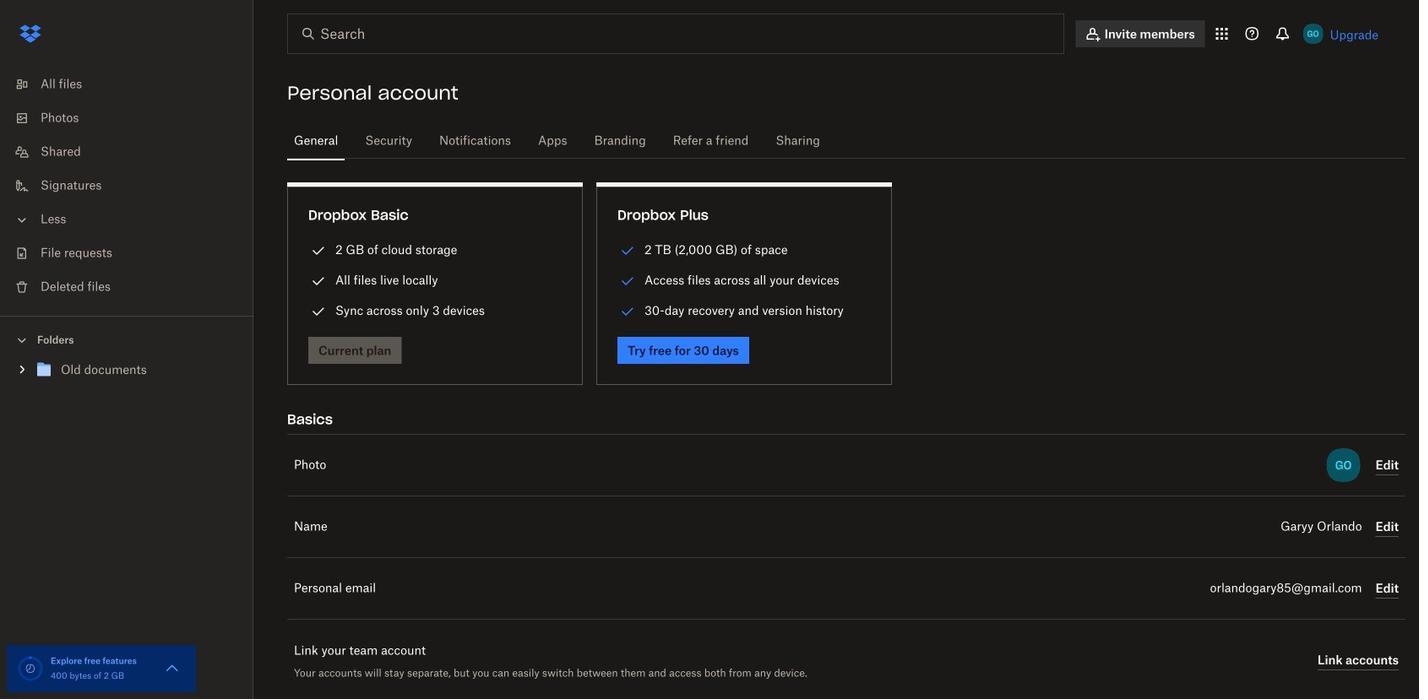 Task type: locate. For each thing, give the bounding box(es) containing it.
dropbox image
[[14, 17, 47, 51]]

recommended image
[[617, 241, 638, 261], [617, 271, 638, 291], [617, 302, 638, 322]]

quota usage image
[[17, 656, 44, 683]]

list
[[0, 57, 253, 316]]

2 recommended image from the top
[[617, 271, 638, 291]]

Search text field
[[320, 24, 1029, 44]]

tab list
[[287, 118, 1406, 161]]

1 vertical spatial recommended image
[[617, 271, 638, 291]]

quota usage progress bar
[[17, 656, 44, 683]]

0 vertical spatial recommended image
[[617, 241, 638, 261]]

2 vertical spatial recommended image
[[617, 302, 638, 322]]



Task type: vqa. For each thing, say whether or not it's contained in the screenshot.
files to the bottom
no



Task type: describe. For each thing, give the bounding box(es) containing it.
3 recommended image from the top
[[617, 302, 638, 322]]

less image
[[14, 212, 30, 228]]

1 recommended image from the top
[[617, 241, 638, 261]]



